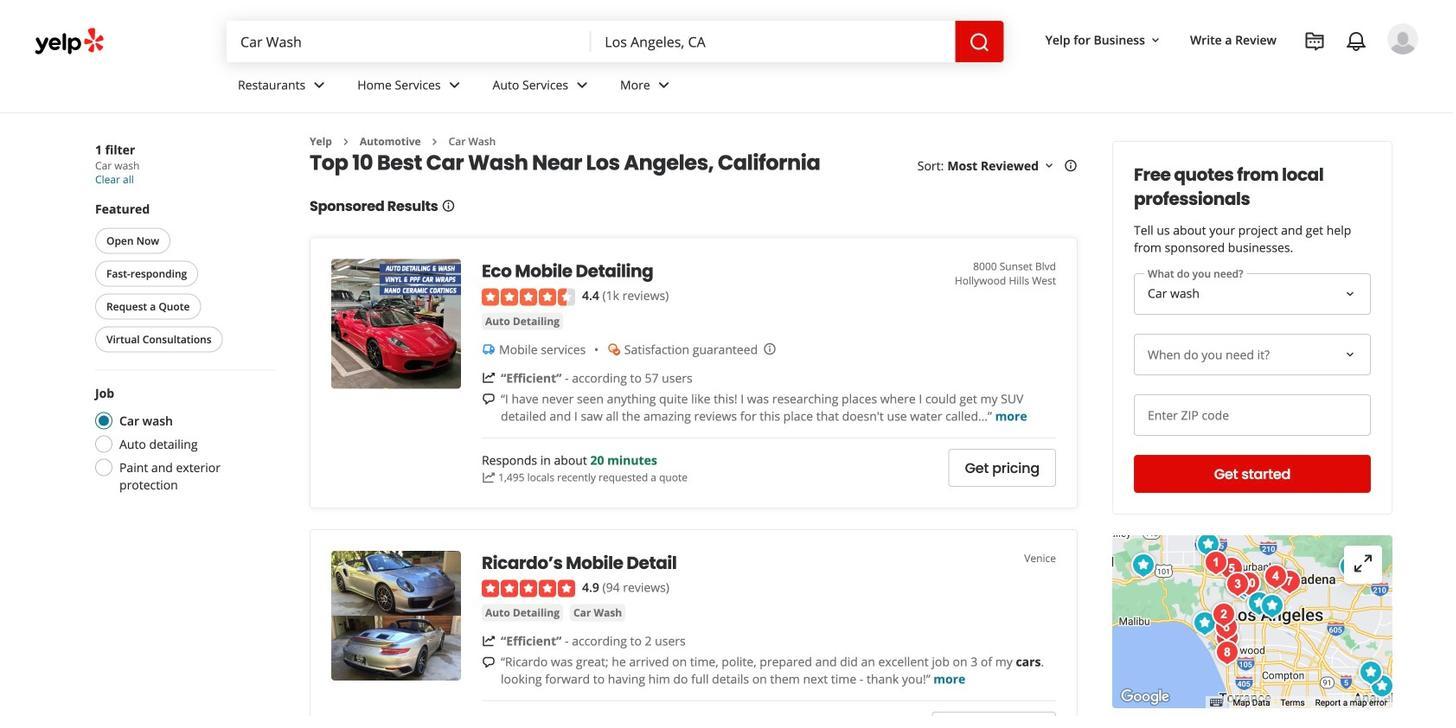 Task type: locate. For each thing, give the bounding box(es) containing it.
0 horizontal spatial 24 chevron down v2 image
[[444, 75, 465, 96]]

3 24 chevron down v2 image from the left
[[654, 75, 675, 96]]

16 satisfactions guaranteed v2 image
[[607, 342, 621, 356]]

16 shipping v2 image
[[482, 342, 496, 356]]

info icon image
[[763, 342, 777, 356], [763, 342, 777, 356]]

16 speech v2 image for "eco mobile detailing" image
[[482, 392, 496, 406]]

16 speech v2 image down 16 shipping v2 image
[[482, 392, 496, 406]]

16 chevron down v2 image
[[1042, 159, 1056, 173]]

business categories element
[[224, 62, 1419, 112]]

16 info v2 image
[[1064, 159, 1078, 173]]

option group
[[90, 385, 275, 494]]

2 horizontal spatial 24 chevron down v2 image
[[654, 75, 675, 96]]

16 speech v2 image down 16 trending v2 image
[[482, 656, 496, 670]]

  text field
[[1134, 394, 1371, 436]]

2 none field from the left
[[591, 21, 956, 62]]

things to do, nail salons, plumbers search field
[[227, 21, 591, 62]]

0 vertical spatial 16 trending v2 image
[[482, 371, 496, 385]]

What do you need? field
[[1134, 273, 1371, 315]]

1 16 speech v2 image from the top
[[482, 392, 496, 406]]

1 16 chevron right v2 image from the left
[[339, 135, 353, 149]]

1 horizontal spatial 16 chevron right v2 image
[[428, 135, 442, 149]]

none field address, neighborhood, city, state or zip
[[591, 21, 956, 62]]

16 trending v2 image
[[482, 371, 496, 385], [482, 471, 496, 485]]

0 vertical spatial 16 speech v2 image
[[482, 392, 496, 406]]

notifications image
[[1346, 31, 1367, 52]]

24 chevron down v2 image
[[309, 75, 330, 96]]

24 chevron down v2 image
[[444, 75, 465, 96], [572, 75, 593, 96], [654, 75, 675, 96]]

1 none field from the left
[[227, 21, 591, 62]]

2 16 speech v2 image from the top
[[482, 656, 496, 670]]

None field
[[227, 21, 591, 62], [591, 21, 956, 62]]

group
[[92, 200, 275, 356]]

16 speech v2 image
[[482, 392, 496, 406], [482, 656, 496, 670]]

1 horizontal spatial 24 chevron down v2 image
[[572, 75, 593, 96]]

None search field
[[227, 21, 1004, 62]]

eco mobile detailing image
[[331, 259, 461, 389]]

1 vertical spatial 16 trending v2 image
[[482, 471, 496, 485]]

16 chevron down v2 image
[[1149, 33, 1163, 47]]

4.9 star rating image
[[482, 580, 575, 598]]

1 vertical spatial 16 speech v2 image
[[482, 656, 496, 670]]

ricardo's mobile detail image
[[331, 551, 461, 681]]

search image
[[969, 32, 990, 53]]

16 chevron right v2 image
[[339, 135, 353, 149], [428, 135, 442, 149]]

0 horizontal spatial 16 chevron right v2 image
[[339, 135, 353, 149]]



Task type: describe. For each thing, give the bounding box(es) containing it.
address, neighborhood, city, state or zip search field
[[591, 21, 956, 62]]

user actions element
[[1032, 22, 1443, 128]]

16 trending v2 image
[[482, 635, 496, 648]]

2 16 chevron right v2 image from the left
[[428, 135, 442, 149]]

4.4 star rating image
[[482, 288, 575, 306]]

2 24 chevron down v2 image from the left
[[572, 75, 593, 96]]

2 16 trending v2 image from the top
[[482, 471, 496, 485]]

gary o. image
[[1388, 23, 1419, 55]]

16 info v2 image
[[442, 199, 455, 213]]

1 24 chevron down v2 image from the left
[[444, 75, 465, 96]]

16 speech v2 image for ricardo's mobile detail image
[[482, 656, 496, 670]]

When do you need it? field
[[1134, 334, 1371, 375]]

none field things to do, nail salons, plumbers
[[227, 21, 591, 62]]

projects image
[[1305, 31, 1325, 52]]

1 16 trending v2 image from the top
[[482, 371, 496, 385]]



Task type: vqa. For each thing, say whether or not it's contained in the screenshot.
More link at the top of the page
no



